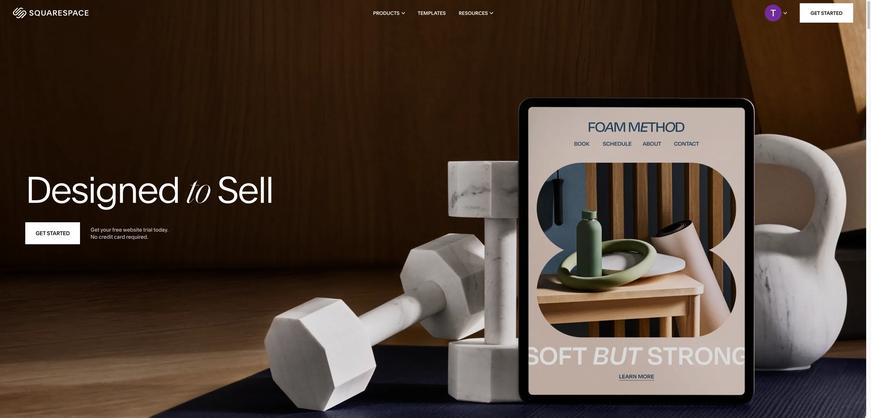 Task type: locate. For each thing, give the bounding box(es) containing it.
to
[[187, 176, 210, 212]]

1 vertical spatial started
[[47, 230, 70, 237]]

squarespace logo link
[[13, 7, 181, 18]]

resources button
[[459, 0, 493, 26]]

0 vertical spatial get started link
[[800, 3, 854, 23]]

today.
[[154, 227, 168, 233]]

get started link
[[800, 3, 854, 23], [25, 223, 80, 245]]

products button
[[373, 0, 405, 26]]

0 vertical spatial get started
[[811, 10, 843, 16]]

get
[[811, 10, 821, 16], [91, 227, 99, 233], [36, 230, 46, 237]]

designed
[[25, 168, 179, 213]]

0 vertical spatial started
[[822, 10, 843, 16]]

0 horizontal spatial started
[[47, 230, 70, 237]]

1 horizontal spatial get started
[[811, 10, 843, 16]]

1 horizontal spatial started
[[822, 10, 843, 16]]

website
[[123, 227, 142, 233]]

card
[[114, 234, 125, 241]]

1 vertical spatial get started link
[[25, 223, 80, 245]]

squarespace logo image
[[13, 7, 88, 18]]

required.
[[126, 234, 148, 241]]

started
[[822, 10, 843, 16], [47, 230, 70, 237]]

1 horizontal spatial get started link
[[800, 3, 854, 23]]

get inside get your free website trial today. no credit card required.
[[91, 227, 99, 233]]

get started
[[811, 10, 843, 16], [36, 230, 70, 237]]

get your free website trial today. no credit card required.
[[91, 227, 168, 241]]

0 horizontal spatial get started link
[[25, 223, 80, 245]]

no
[[91, 234, 98, 241]]

1 horizontal spatial get
[[91, 227, 99, 233]]

1 vertical spatial get started
[[36, 230, 70, 237]]



Task type: describe. For each thing, give the bounding box(es) containing it.
0 horizontal spatial get started
[[36, 230, 70, 237]]

started for the leftmost get started link
[[47, 230, 70, 237]]

resources
[[459, 10, 488, 16]]

credit
[[99, 234, 113, 241]]

trial
[[143, 227, 153, 233]]

products
[[373, 10, 400, 16]]

free
[[112, 227, 122, 233]]

0 horizontal spatial get
[[36, 230, 46, 237]]

sell
[[217, 168, 273, 213]]

your
[[100, 227, 111, 233]]

2 horizontal spatial get
[[811, 10, 821, 16]]

templates
[[418, 10, 446, 16]]

designed to sell
[[25, 168, 273, 213]]

templates link
[[418, 0, 446, 26]]

started for right get started link
[[822, 10, 843, 16]]



Task type: vqa. For each thing, say whether or not it's contained in the screenshot.
rightmost Get Started link
yes



